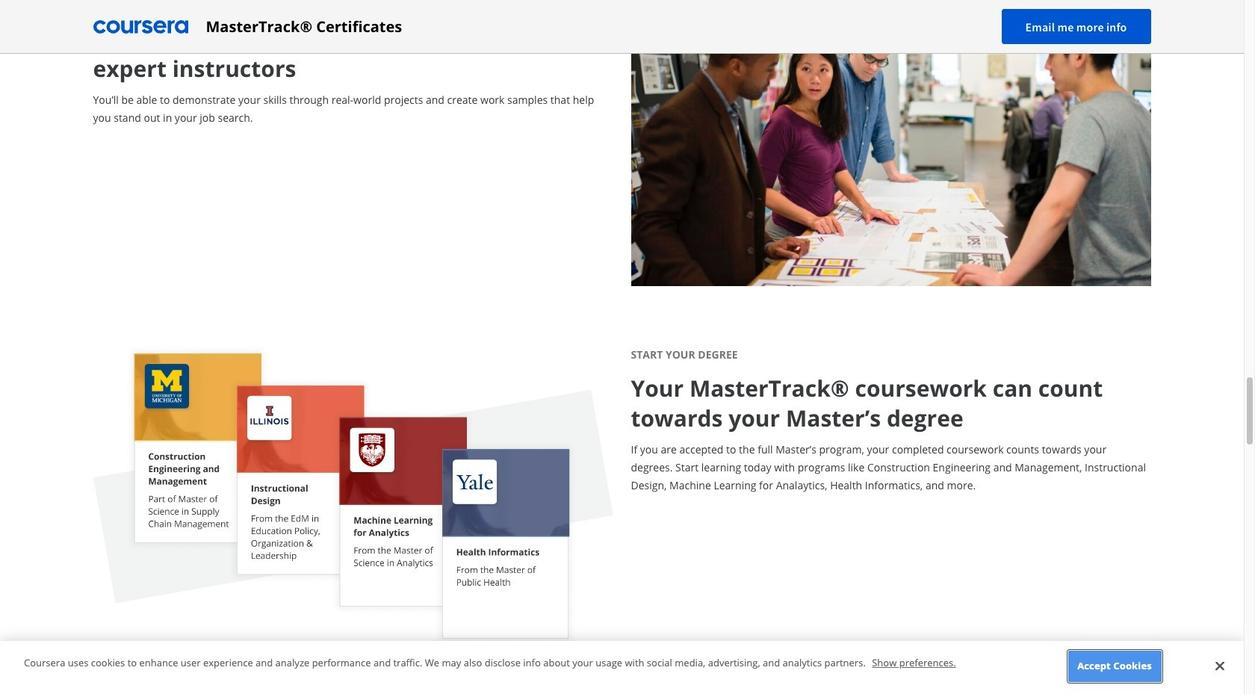 Task type: locate. For each thing, give the bounding box(es) containing it.
coursera image
[[93, 15, 188, 38]]



Task type: describe. For each thing, give the bounding box(es) containing it.
privacy alert dialog
[[0, 641, 1244, 694]]



Task type: vqa. For each thing, say whether or not it's contained in the screenshot.
'Privacy' alert dialog
yes



